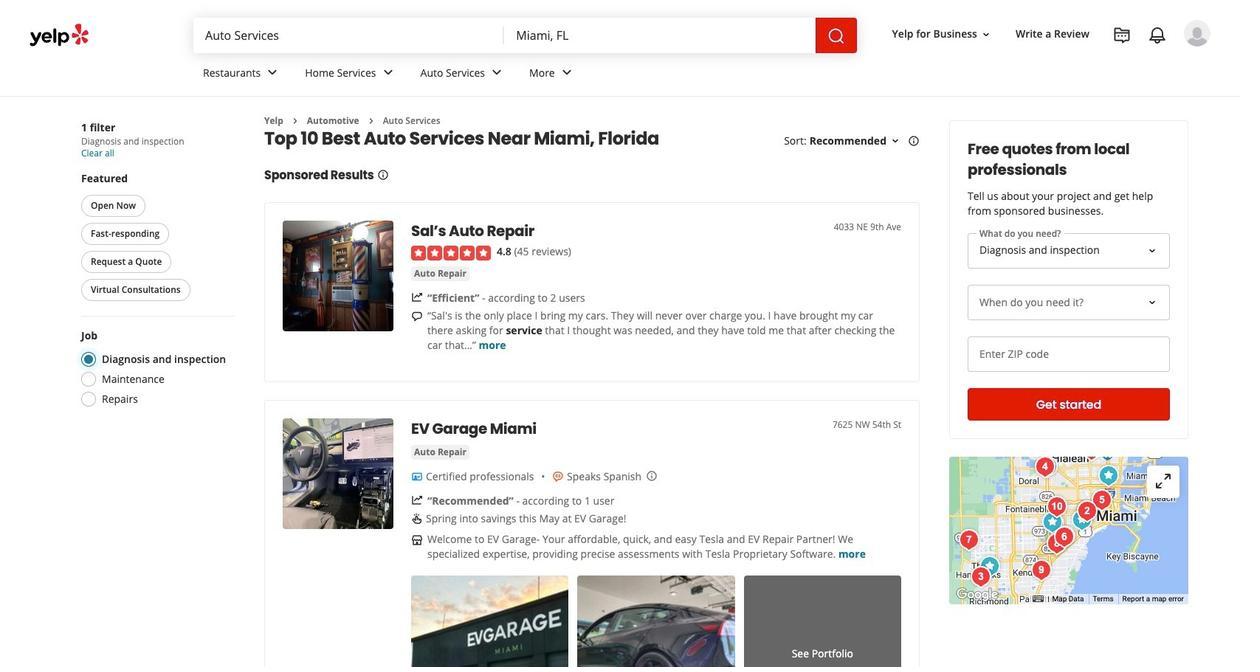 Task type: describe. For each thing, give the bounding box(es) containing it.
1 horizontal spatial 16 info v2 image
[[908, 135, 920, 147]]

1 24 chevron down v2 image from the left
[[264, 64, 281, 82]]

16 chevron down v2 image
[[980, 29, 992, 40]]

2 24 chevron down v2 image from the left
[[379, 64, 397, 82]]

What do you need? field
[[968, 233, 1170, 269]]

search image
[[827, 27, 845, 45]]

16 trending v2 image
[[411, 292, 423, 303]]

16 certified professionals v2 image
[[411, 471, 423, 483]]

4 24 chevron down v2 image from the left
[[558, 64, 576, 82]]

projects image
[[1113, 27, 1131, 44]]

0 horizontal spatial 16 info v2 image
[[377, 169, 389, 181]]

ev garage miami image
[[283, 418, 393, 529]]



Task type: locate. For each thing, give the bounding box(es) containing it.
None field
[[193, 18, 504, 53], [504, 18, 815, 53]]

16 info v2 image
[[908, 135, 920, 147], [377, 169, 389, 181]]

16 chevron right v2 image
[[289, 115, 301, 127]]

1 vertical spatial 16 info v2 image
[[377, 169, 389, 181]]

address, neighborhood, city, state or zip search field
[[504, 18, 815, 53]]

16 speech v2 image
[[411, 311, 423, 322]]

1 none field from the left
[[193, 18, 504, 53]]

user actions element
[[880, 18, 1231, 109]]

None search field
[[193, 18, 857, 53]]

things to do, nail salons, plumbers search field
[[193, 18, 504, 53]]

none field the things to do, nail salons, plumbers
[[193, 18, 504, 53]]

generic n. image
[[1184, 20, 1211, 47]]

16 call to action v2 image
[[411, 513, 423, 525]]

2 none field from the left
[[504, 18, 815, 53]]

0 vertical spatial 16 info v2 image
[[908, 135, 920, 147]]

24 chevron down v2 image
[[264, 64, 281, 82], [379, 64, 397, 82], [488, 64, 506, 82], [558, 64, 576, 82]]

  text field
[[968, 337, 1170, 372]]

16 chevron right v2 image
[[365, 115, 377, 127]]

business categories element
[[191, 53, 1211, 96]]

16 info v2 image right 16 chevron down v2 image
[[908, 135, 920, 147]]

16 chevron down v2 image
[[890, 135, 901, 147]]

info icon image
[[646, 471, 658, 482], [646, 471, 658, 482]]

16 bizhouse v2 image
[[411, 534, 423, 546]]

sal's auto repair image
[[283, 221, 393, 332]]

none field address, neighborhood, city, state or zip
[[504, 18, 815, 53]]

3 24 chevron down v2 image from the left
[[488, 64, 506, 82]]

notifications image
[[1149, 27, 1166, 44]]

16 info v2 image down 16 chevron right v2 image
[[377, 169, 389, 181]]

4.8 star rating image
[[411, 246, 491, 260]]

group
[[78, 171, 235, 304]]

16 speaks spanish v2 image
[[552, 471, 564, 483]]

option group
[[77, 329, 235, 411]]

16 trending v2 image
[[411, 495, 423, 506]]



Task type: vqa. For each thing, say whether or not it's contained in the screenshot.
Info Icon
yes



